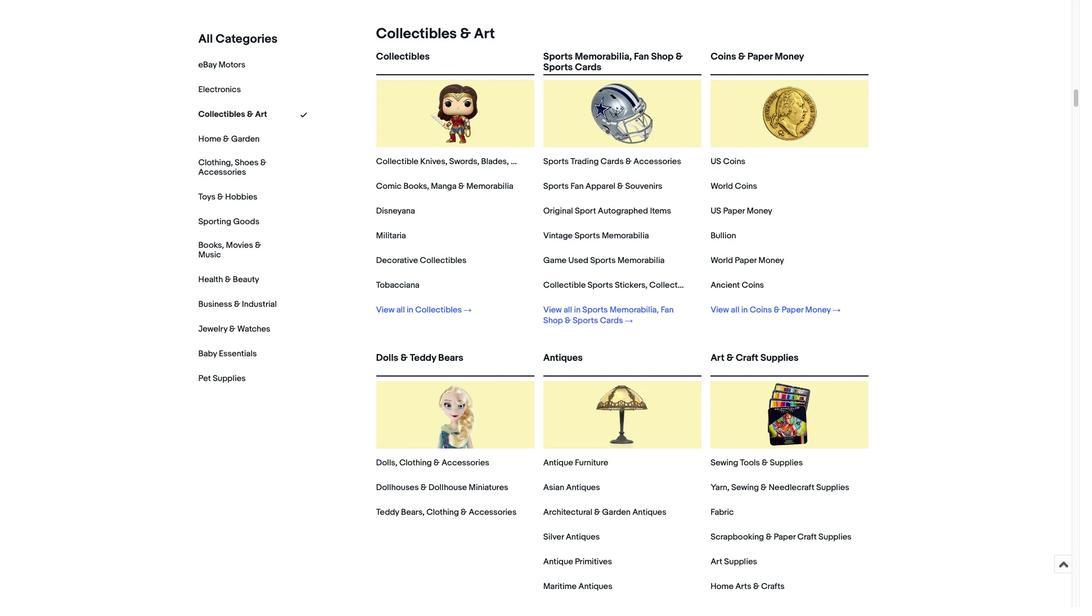 Task type: describe. For each thing, give the bounding box(es) containing it.
primitives
[[575, 557, 612, 568]]

game used sports memorabilia
[[544, 256, 665, 266]]

0 vertical spatial memorabilia
[[467, 181, 514, 192]]

collectible knives, swords, blades, armors & accessories
[[376, 156, 596, 167]]

dolls & teddy bears image
[[422, 382, 489, 449]]

categories
[[216, 32, 278, 47]]

garden for architectural
[[602, 508, 631, 518]]

architectural
[[544, 508, 593, 518]]

sports trading cards & accessories
[[544, 156, 682, 167]]

memorabilia, inside the sports memorabilia, fan shop & sports cards
[[575, 51, 632, 62]]

0 vertical spatial clothing
[[399, 458, 432, 469]]

1 view from the left
[[376, 305, 395, 316]]

motors
[[219, 60, 245, 70]]

music
[[198, 250, 221, 260]]

antique for antique furniture
[[544, 458, 573, 469]]

trading
[[571, 156, 599, 167]]

all categories
[[198, 32, 278, 47]]

accessories inside clothing, shoes & accessories
[[198, 167, 246, 178]]

& inside books, movies & music
[[255, 240, 261, 251]]

art & craft supplies
[[711, 353, 799, 364]]

home & garden link
[[198, 134, 260, 145]]

all
[[198, 32, 213, 47]]

world paper money
[[711, 256, 785, 266]]

baby essentials link
[[198, 349, 257, 359]]

ebay motors link
[[198, 60, 245, 70]]

collectibles inside "collectibles" link
[[376, 51, 430, 62]]

crafts
[[762, 582, 785, 593]]

books, inside books, movies & music
[[198, 240, 224, 251]]

vintage sports memorabilia link
[[544, 231, 649, 241]]

decorative collectibles link
[[376, 256, 467, 266]]

accessories up apparel
[[549, 156, 596, 167]]

bullion link
[[711, 231, 737, 241]]

1 vertical spatial sewing
[[732, 483, 759, 494]]

home arts & crafts
[[711, 582, 785, 593]]

pet
[[198, 374, 211, 384]]

sports memorabilia, fan shop & sports cards link
[[544, 51, 702, 73]]

pet supplies link
[[198, 374, 246, 384]]

dollhouses & dollhouse miniatures link
[[376, 483, 509, 494]]

0 vertical spatial sewing
[[711, 458, 739, 469]]

yarn, sewing & needlecraft supplies
[[711, 483, 850, 494]]

in for coins
[[742, 305, 748, 316]]

antique furniture link
[[544, 458, 609, 469]]

collectible knives, swords, blades, armors & accessories link
[[376, 156, 596, 167]]

antiques image
[[589, 382, 657, 449]]

militaria link
[[376, 231, 406, 241]]

teddy bears, clothing & accessories
[[376, 508, 517, 518]]

home for home arts & crafts
[[711, 582, 734, 593]]

albums
[[704, 280, 733, 291]]

antiques for silver antiques
[[566, 532, 600, 543]]

business
[[198, 299, 232, 310]]

comic books, manga & memorabilia link
[[376, 181, 514, 192]]

& inside clothing, shoes & accessories
[[260, 158, 267, 168]]

dollhouse
[[429, 483, 467, 494]]

business & industrial
[[198, 299, 277, 310]]

collectible for collectible knives, swords, blades, armors & accessories
[[376, 156, 419, 167]]

bears
[[439, 353, 464, 364]]

& inside the sports memorabilia, fan shop & sports cards
[[676, 51, 683, 62]]

armors
[[511, 156, 539, 167]]

view all in collectibles link
[[376, 305, 472, 316]]

pet supplies
[[198, 374, 246, 384]]

antiques for maritime antiques
[[579, 582, 613, 593]]

world for world paper money
[[711, 256, 733, 266]]

1 horizontal spatial craft
[[798, 532, 817, 543]]

original sport autographed items link
[[544, 206, 672, 217]]

yarn,
[[711, 483, 730, 494]]

accessories down miniatures
[[469, 508, 517, 518]]

1 horizontal spatial teddy
[[410, 353, 436, 364]]

tobacciana
[[376, 280, 420, 291]]

vintage sports memorabilia
[[544, 231, 649, 241]]

us paper money link
[[711, 206, 773, 217]]

1 vertical spatial fan
[[571, 181, 584, 192]]

dolls,
[[376, 458, 398, 469]]

decorative
[[376, 256, 418, 266]]

0 horizontal spatial collectibles & art
[[198, 109, 267, 120]]

art & craft supplies link
[[711, 353, 869, 374]]

dolls & teddy bears
[[376, 353, 464, 364]]

scrapbooking & paper craft supplies link
[[711, 532, 852, 543]]

dolls, clothing & accessories link
[[376, 458, 490, 469]]

1 in from the left
[[407, 305, 414, 316]]

maritime antiques link
[[544, 582, 613, 593]]

cards inside the sports memorabilia, fan shop & sports cards
[[575, 62, 602, 73]]

comic books, manga & memorabilia
[[376, 181, 514, 192]]

hobbies
[[225, 192, 258, 203]]

bullion
[[711, 231, 737, 241]]

shop inside view all in sports memorabilia, fan shop & sports cards
[[544, 316, 563, 326]]

home & garden
[[198, 134, 260, 145]]

antique for antique primitives
[[544, 557, 573, 568]]

clothing, shoes & accessories
[[198, 158, 267, 178]]

clothing, shoes & accessories link
[[198, 158, 277, 178]]

maritime antiques
[[544, 582, 613, 593]]

jewelry & watches link
[[198, 324, 271, 335]]

antique primitives
[[544, 557, 612, 568]]

all for coins
[[731, 305, 740, 316]]

electronics
[[198, 84, 241, 95]]

architectural & garden antiques link
[[544, 508, 667, 518]]

arts
[[736, 582, 752, 593]]

apparel
[[586, 181, 616, 192]]

fan inside the sports memorabilia, fan shop & sports cards
[[634, 51, 649, 62]]

coins for us
[[724, 156, 746, 167]]

ebay motors
[[198, 60, 245, 70]]

needlecraft
[[769, 483, 815, 494]]

health & beauty link
[[198, 274, 259, 285]]

tools
[[740, 458, 761, 469]]

comic
[[376, 181, 402, 192]]

jewelry & watches
[[198, 324, 271, 335]]

disneyana link
[[376, 206, 415, 217]]

all for sports
[[564, 305, 573, 316]]

us for us coins
[[711, 156, 722, 167]]

2 vertical spatial memorabilia
[[618, 256, 665, 266]]

dolls
[[376, 353, 399, 364]]

watches
[[237, 324, 271, 335]]

view for coins
[[711, 305, 730, 316]]

sports memorabilia, fan shop & sports cards
[[544, 51, 683, 73]]

toys & hobbies
[[198, 192, 258, 203]]

0 vertical spatial books,
[[404, 181, 429, 192]]

sports fan apparel & souvenirs
[[544, 181, 663, 192]]



Task type: locate. For each thing, give the bounding box(es) containing it.
health & beauty
[[198, 274, 259, 285]]

1 horizontal spatial shop
[[651, 51, 674, 62]]

1 antique from the top
[[544, 458, 573, 469]]

sport
[[575, 206, 596, 217]]

& inside view all in sports memorabilia, fan shop & sports cards
[[565, 316, 571, 326]]

coins & paper money link
[[711, 51, 869, 72]]

coins for ancient
[[742, 280, 764, 291]]

blades,
[[481, 156, 509, 167]]

books, down sporting
[[198, 240, 224, 251]]

view down game
[[544, 305, 562, 316]]

all down used
[[564, 305, 573, 316]]

1 vertical spatial us
[[711, 206, 722, 217]]

garden
[[231, 134, 260, 145], [602, 508, 631, 518]]

garden for home
[[231, 134, 260, 145]]

collectibles & art up home & garden
[[198, 109, 267, 120]]

1 vertical spatial shop
[[544, 316, 563, 326]]

shop
[[651, 51, 674, 62], [544, 316, 563, 326]]

2 in from the left
[[574, 305, 581, 316]]

yarn, sewing & needlecraft supplies link
[[711, 483, 850, 494]]

view down albums
[[711, 305, 730, 316]]

0 vertical spatial antique
[[544, 458, 573, 469]]

2 horizontal spatial all
[[731, 305, 740, 316]]

view inside view all in sports memorabilia, fan shop & sports cards
[[544, 305, 562, 316]]

tobacciana link
[[376, 280, 420, 291]]

fabric link
[[711, 508, 734, 518]]

accessories up toys & hobbies link
[[198, 167, 246, 178]]

collectibles link
[[376, 51, 535, 72]]

0 vertical spatial collectibles & art link
[[372, 25, 495, 43]]

sewing tools & supplies link
[[711, 458, 803, 469]]

asian antiques link
[[544, 483, 600, 494]]

sewing right yarn,
[[732, 483, 759, 494]]

sewing tools & supplies
[[711, 458, 803, 469]]

us up world coins
[[711, 156, 722, 167]]

books, movies & music
[[198, 240, 261, 260]]

3 view from the left
[[711, 305, 730, 316]]

books, right the 'comic'
[[404, 181, 429, 192]]

1 vertical spatial books,
[[198, 240, 224, 251]]

0 vertical spatial fan
[[634, 51, 649, 62]]

1 horizontal spatial all
[[564, 305, 573, 316]]

3 all from the left
[[731, 305, 740, 316]]

sewing up yarn,
[[711, 458, 739, 469]]

view for sports
[[544, 305, 562, 316]]

1 vertical spatial collectible
[[544, 280, 586, 291]]

fan
[[634, 51, 649, 62], [571, 181, 584, 192], [661, 305, 674, 316]]

collectibles & art up "collectibles" link
[[376, 25, 495, 43]]

in inside view all in sports memorabilia, fan shop & sports cards
[[574, 305, 581, 316]]

supplies
[[761, 353, 799, 364], [213, 374, 246, 384], [770, 458, 803, 469], [817, 483, 850, 494], [819, 532, 852, 543], [725, 557, 758, 568]]

collectible up the 'comic'
[[376, 156, 419, 167]]

antique up asian in the right bottom of the page
[[544, 458, 573, 469]]

0 horizontal spatial craft
[[736, 353, 759, 364]]

antique
[[544, 458, 573, 469], [544, 557, 573, 568]]

0 horizontal spatial collectibles & art link
[[198, 109, 267, 120]]

1 vertical spatial collectibles & art link
[[198, 109, 267, 120]]

0 vertical spatial us
[[711, 156, 722, 167]]

1 vertical spatial world
[[711, 256, 733, 266]]

view all in coins & paper money
[[711, 305, 831, 316]]

memorabilia up collectible sports stickers, collections & albums link
[[618, 256, 665, 266]]

world for world coins
[[711, 181, 733, 192]]

2 horizontal spatial fan
[[661, 305, 674, 316]]

home left arts
[[711, 582, 734, 593]]

memorabilia down collectible knives, swords, blades, armors & accessories link
[[467, 181, 514, 192]]

teddy bears, clothing & accessories link
[[376, 508, 517, 518]]

dollhouses & dollhouse miniatures
[[376, 483, 509, 494]]

books, movies & music link
[[198, 240, 277, 260]]

0 vertical spatial home
[[198, 134, 221, 145]]

world coins
[[711, 181, 758, 192]]

2 horizontal spatial view
[[711, 305, 730, 316]]

clothing right dolls,
[[399, 458, 432, 469]]

1 vertical spatial memorabilia
[[602, 231, 649, 241]]

furniture
[[575, 458, 609, 469]]

1 vertical spatial clothing
[[427, 508, 459, 518]]

antiques for asian antiques
[[566, 483, 600, 494]]

0 horizontal spatial all
[[397, 305, 405, 316]]

collectibles image
[[422, 80, 489, 147]]

fan inside view all in sports memorabilia, fan shop & sports cards
[[661, 305, 674, 316]]

toys & hobbies link
[[198, 192, 258, 203]]

0 horizontal spatial home
[[198, 134, 221, 145]]

art supplies
[[711, 557, 758, 568]]

collectibles & art
[[376, 25, 495, 43], [198, 109, 267, 120]]

home up clothing,
[[198, 134, 221, 145]]

0 horizontal spatial books,
[[198, 240, 224, 251]]

art & craft supplies image
[[756, 382, 824, 449]]

teddy left bears
[[410, 353, 436, 364]]

in down used
[[574, 305, 581, 316]]

clothing down dollhouses & dollhouse miniatures on the bottom
[[427, 508, 459, 518]]

0 horizontal spatial view
[[376, 305, 395, 316]]

jewelry
[[198, 324, 228, 335]]

collectibles & art link up "collectibles" link
[[372, 25, 495, 43]]

sports memorabilia, fan shop & sports cards image
[[589, 80, 657, 147]]

1 vertical spatial cards
[[601, 156, 624, 167]]

books,
[[404, 181, 429, 192], [198, 240, 224, 251]]

collectible for collectible sports stickers, collections & albums
[[544, 280, 586, 291]]

0 horizontal spatial shop
[[544, 316, 563, 326]]

us coins
[[711, 156, 746, 167]]

all down ancient coins
[[731, 305, 740, 316]]

garden right architectural
[[602, 508, 631, 518]]

2 antique from the top
[[544, 557, 573, 568]]

shoes
[[235, 158, 259, 168]]

0 horizontal spatial teddy
[[376, 508, 399, 518]]

2 vertical spatial cards
[[600, 316, 623, 326]]

garden up shoes
[[231, 134, 260, 145]]

us coins link
[[711, 156, 746, 167]]

0 vertical spatial collectible
[[376, 156, 419, 167]]

view all in sports memorabilia, fan shop & sports cards
[[544, 305, 674, 326]]

health
[[198, 274, 223, 285]]

us up bullion
[[711, 206, 722, 217]]

view all in sports memorabilia, fan shop & sports cards link
[[544, 305, 686, 326]]

0 horizontal spatial in
[[407, 305, 414, 316]]

0 vertical spatial world
[[711, 181, 733, 192]]

0 horizontal spatial fan
[[571, 181, 584, 192]]

militaria
[[376, 231, 406, 241]]

antique up maritime
[[544, 557, 573, 568]]

teddy
[[410, 353, 436, 364], [376, 508, 399, 518]]

0 vertical spatial garden
[[231, 134, 260, 145]]

in down ancient coins link
[[742, 305, 748, 316]]

coins & paper money
[[711, 51, 805, 62]]

1 horizontal spatial books,
[[404, 181, 429, 192]]

1 all from the left
[[397, 305, 405, 316]]

accessories up souvenirs
[[634, 156, 682, 167]]

world
[[711, 181, 733, 192], [711, 256, 733, 266]]

home arts & crafts link
[[711, 582, 785, 593]]

0 vertical spatial shop
[[651, 51, 674, 62]]

1 horizontal spatial collectibles & art
[[376, 25, 495, 43]]

sporting
[[198, 217, 231, 227]]

2 world from the top
[[711, 256, 733, 266]]

1 horizontal spatial in
[[574, 305, 581, 316]]

collectible down game
[[544, 280, 586, 291]]

3 in from the left
[[742, 305, 748, 316]]

money inside coins & paper money link
[[775, 51, 805, 62]]

craft down view all in coins & paper money
[[736, 353, 759, 364]]

world down "us coins" link
[[711, 181, 733, 192]]

1 vertical spatial garden
[[602, 508, 631, 518]]

1 horizontal spatial fan
[[634, 51, 649, 62]]

&
[[460, 25, 471, 43], [676, 51, 683, 62], [739, 51, 746, 62], [247, 109, 253, 120], [223, 134, 229, 145], [541, 156, 547, 167], [626, 156, 632, 167], [260, 158, 267, 168], [459, 181, 465, 192], [618, 181, 624, 192], [217, 192, 224, 203], [255, 240, 261, 251], [225, 274, 231, 285], [696, 280, 702, 291], [234, 299, 240, 310], [774, 305, 780, 316], [565, 316, 571, 326], [229, 324, 236, 335], [401, 353, 408, 364], [727, 353, 734, 364], [434, 458, 440, 469], [762, 458, 768, 469], [421, 483, 427, 494], [761, 483, 767, 494], [461, 508, 467, 518], [595, 508, 601, 518], [766, 532, 772, 543], [754, 582, 760, 593]]

collectible sports stickers, collections & albums link
[[544, 280, 733, 291]]

decorative collectibles
[[376, 256, 467, 266]]

dollhouses
[[376, 483, 419, 494]]

electronics link
[[198, 84, 241, 95]]

antique furniture
[[544, 458, 609, 469]]

maritime
[[544, 582, 577, 593]]

silver antiques
[[544, 532, 600, 543]]

0 vertical spatial teddy
[[410, 353, 436, 364]]

1 vertical spatial craft
[[798, 532, 817, 543]]

2 all from the left
[[564, 305, 573, 316]]

sports trading cards & accessories link
[[544, 156, 682, 167]]

original
[[544, 206, 573, 217]]

1 horizontal spatial collectible
[[544, 280, 586, 291]]

game used sports memorabilia link
[[544, 256, 665, 266]]

money
[[775, 51, 805, 62], [747, 206, 773, 217], [759, 256, 785, 266], [806, 305, 831, 316]]

0 horizontal spatial collectible
[[376, 156, 419, 167]]

silver antiques link
[[544, 532, 600, 543]]

1 horizontal spatial view
[[544, 305, 562, 316]]

sporting goods link
[[198, 217, 260, 227]]

memorabilia down autographed
[[602, 231, 649, 241]]

us for us paper money
[[711, 206, 722, 217]]

coins & paper money image
[[756, 80, 824, 147]]

0 vertical spatial collectibles & art
[[376, 25, 495, 43]]

collections
[[650, 280, 694, 291]]

world coins link
[[711, 181, 758, 192]]

all inside view all in sports memorabilia, fan shop & sports cards
[[564, 305, 573, 316]]

0 horizontal spatial garden
[[231, 134, 260, 145]]

in for sports
[[574, 305, 581, 316]]

2 us from the top
[[711, 206, 722, 217]]

1 world from the top
[[711, 181, 733, 192]]

1 vertical spatial collectibles & art
[[198, 109, 267, 120]]

1 vertical spatial antique
[[544, 557, 573, 568]]

beauty
[[233, 274, 259, 285]]

2 vertical spatial fan
[[661, 305, 674, 316]]

cards inside view all in sports memorabilia, fan shop & sports cards
[[600, 316, 623, 326]]

movies
[[226, 240, 253, 251]]

shop inside the sports memorabilia, fan shop & sports cards
[[651, 51, 674, 62]]

0 vertical spatial cards
[[575, 62, 602, 73]]

2 view from the left
[[544, 305, 562, 316]]

miniatures
[[469, 483, 509, 494]]

home for home & garden
[[198, 134, 221, 145]]

in down tobacciana
[[407, 305, 414, 316]]

used
[[569, 256, 589, 266]]

accessories up dollhouse
[[442, 458, 490, 469]]

0 vertical spatial memorabilia,
[[575, 51, 632, 62]]

memorabilia, inside view all in sports memorabilia, fan shop & sports cards
[[610, 305, 659, 316]]

craft down needlecraft
[[798, 532, 817, 543]]

autographed
[[598, 206, 649, 217]]

teddy left bears,
[[376, 508, 399, 518]]

all
[[397, 305, 405, 316], [564, 305, 573, 316], [731, 305, 740, 316]]

view down tobacciana
[[376, 305, 395, 316]]

1 us from the top
[[711, 156, 722, 167]]

world down the bullion link
[[711, 256, 733, 266]]

home
[[198, 134, 221, 145], [711, 582, 734, 593]]

coins for world
[[735, 181, 758, 192]]

knives,
[[421, 156, 448, 167]]

stickers,
[[615, 280, 648, 291]]

1 vertical spatial memorabilia,
[[610, 305, 659, 316]]

1 vertical spatial teddy
[[376, 508, 399, 518]]

vintage
[[544, 231, 573, 241]]

1 horizontal spatial home
[[711, 582, 734, 593]]

collectibles & art link up home & garden
[[198, 109, 267, 120]]

1 horizontal spatial garden
[[602, 508, 631, 518]]

2 horizontal spatial in
[[742, 305, 748, 316]]

1 horizontal spatial collectibles & art link
[[372, 25, 495, 43]]

1 vertical spatial home
[[711, 582, 734, 593]]

all down tobacciana
[[397, 305, 405, 316]]

original sport autographed items
[[544, 206, 672, 217]]

silver
[[544, 532, 564, 543]]

0 vertical spatial craft
[[736, 353, 759, 364]]

swords,
[[449, 156, 480, 167]]



Task type: vqa. For each thing, say whether or not it's contained in the screenshot.
industrial
yes



